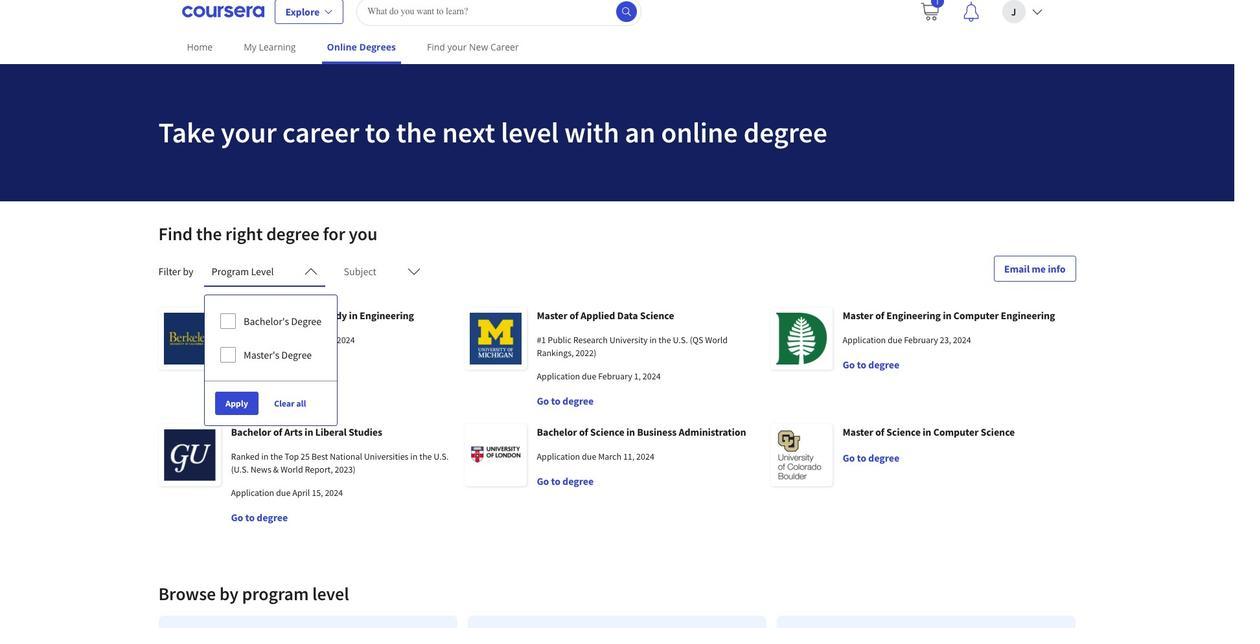Task type: locate. For each thing, give the bounding box(es) containing it.
to down application due april 15, 2024
[[245, 512, 255, 525]]

application due february 23, 2024
[[843, 335, 972, 346]]

clear
[[274, 398, 295, 410]]

application right dartmouth college "image"
[[843, 335, 886, 346]]

master right university of colorado boulder image
[[843, 426, 874, 439]]

dartmouth college image
[[771, 308, 833, 370]]

find for find your new career
[[427, 41, 445, 53]]

application down rankings,
[[537, 371, 580, 383]]

1 vertical spatial u.s.
[[434, 451, 449, 463]]

1 horizontal spatial engineering
[[887, 309, 941, 322]]

2 horizontal spatial february
[[905, 335, 939, 346]]

2024 right 23,
[[954, 335, 972, 346]]

university of colorado boulder image
[[771, 425, 833, 487]]

2024 for business
[[637, 451, 655, 463]]

science
[[640, 309, 675, 322], [591, 426, 625, 439], [887, 426, 921, 439], [981, 426, 1016, 439]]

my
[[244, 41, 257, 53]]

browse
[[159, 583, 216, 606]]

due up master's degree
[[276, 335, 291, 346]]

2024
[[337, 335, 355, 346], [954, 335, 972, 346], [643, 371, 661, 383], [637, 451, 655, 463], [325, 488, 343, 499]]

clear all
[[274, 398, 306, 410]]

1 vertical spatial world
[[281, 464, 303, 476]]

february for engineering
[[905, 335, 939, 346]]

in
[[349, 309, 358, 322], [943, 309, 952, 322], [650, 335, 657, 346], [305, 426, 313, 439], [627, 426, 635, 439], [923, 426, 932, 439], [261, 451, 269, 463], [411, 451, 418, 463]]

master's
[[244, 349, 280, 362]]

email me info
[[1005, 263, 1066, 276]]

find
[[427, 41, 445, 53], [159, 222, 193, 246]]

go to degree up actions toolbar
[[231, 359, 288, 372]]

bachelor
[[231, 426, 271, 439], [537, 426, 577, 439]]

february left 8, in the left bottom of the page
[[292, 335, 327, 346]]

master up public
[[537, 309, 568, 322]]

application left the march at left bottom
[[537, 451, 580, 463]]

your left new
[[448, 41, 467, 53]]

to right university of colorado boulder image
[[857, 452, 867, 465]]

0 horizontal spatial bachelor
[[231, 426, 271, 439]]

filter
[[159, 265, 181, 278]]

national
[[330, 451, 362, 463]]

0 horizontal spatial february
[[292, 335, 327, 346]]

0 horizontal spatial find
[[159, 222, 193, 246]]

master for master of advanced study in engineering
[[231, 309, 262, 322]]

go to degree
[[231, 359, 288, 372], [843, 359, 900, 372], [537, 395, 594, 408], [843, 452, 900, 465], [537, 475, 594, 488], [231, 512, 288, 525]]

2024 right 15, at the bottom left of the page
[[325, 488, 343, 499]]

due left 23,
[[888, 335, 903, 346]]

0 horizontal spatial your
[[221, 115, 277, 150]]

0 vertical spatial u.s.
[[673, 335, 688, 346]]

email me info button
[[994, 256, 1077, 282]]

1 vertical spatial level
[[312, 583, 349, 606]]

2 horizontal spatial engineering
[[1001, 309, 1056, 322]]

program
[[212, 265, 249, 278]]

u.s. inside #1 public research university in the u.s. (qs world rankings, 2022)
[[673, 335, 688, 346]]

master up application due february 23, 2024
[[843, 309, 874, 322]]

engineering down email me info button on the top of the page
[[1001, 309, 1056, 322]]

0 vertical spatial your
[[448, 41, 467, 53]]

1 horizontal spatial level
[[501, 115, 559, 150]]

application for master of engineering in computer engineering
[[843, 335, 886, 346]]

3 engineering from the left
[[1001, 309, 1056, 322]]

to down the application due march 11, 2024
[[551, 475, 561, 488]]

february
[[292, 335, 327, 346], [905, 335, 939, 346], [599, 371, 633, 383]]

business
[[637, 426, 677, 439]]

your for find
[[448, 41, 467, 53]]

due down '2022)'
[[582, 371, 597, 383]]

bachelor of arts in liberal studies
[[231, 426, 383, 439]]

career
[[491, 41, 519, 53]]

world down top
[[281, 464, 303, 476]]

computer for engineering
[[954, 309, 999, 322]]

1 vertical spatial by
[[220, 583, 239, 606]]

application
[[231, 335, 274, 346], [843, 335, 886, 346], [537, 371, 580, 383], [537, 451, 580, 463], [231, 488, 274, 499]]

by right browse
[[220, 583, 239, 606]]

2 bachelor from the left
[[537, 426, 577, 439]]

world inside #1 public research university in the u.s. (qs world rankings, 2022)
[[706, 335, 728, 346]]

application for master of advanced study in engineering
[[231, 335, 274, 346]]

application due april 15, 2024
[[231, 488, 343, 499]]

engineering up application due february 23, 2024
[[887, 309, 941, 322]]

8,
[[328, 335, 335, 346]]

the
[[396, 115, 437, 150], [196, 222, 222, 246], [659, 335, 671, 346], [271, 451, 283, 463], [420, 451, 432, 463]]

1 vertical spatial find
[[159, 222, 193, 246]]

the left the next
[[396, 115, 437, 150]]

of for master of engineering in computer engineering
[[876, 309, 885, 322]]

1 vertical spatial computer
[[934, 426, 979, 439]]

1 vertical spatial degree
[[282, 349, 312, 362]]

0 vertical spatial degree
[[291, 315, 322, 328]]

find up filter by on the left top
[[159, 222, 193, 246]]

study
[[321, 309, 347, 322]]

application for bachelor of science in business administration
[[537, 451, 580, 463]]

degree
[[291, 315, 322, 328], [282, 349, 312, 362]]

0 horizontal spatial by
[[183, 265, 194, 278]]

0 horizontal spatial world
[[281, 464, 303, 476]]

level right program
[[312, 583, 349, 606]]

master for master of engineering in computer engineering
[[843, 309, 874, 322]]

degree down application due february 8, 2024
[[282, 349, 312, 362]]

find left new
[[427, 41, 445, 53]]

take your career to the next level with an online degree
[[159, 115, 828, 150]]

universities
[[364, 451, 409, 463]]

february left 23,
[[905, 335, 939, 346]]

go
[[231, 359, 243, 372], [843, 359, 855, 372], [537, 395, 549, 408], [843, 452, 855, 465], [537, 475, 549, 488], [231, 512, 243, 525]]

level
[[501, 115, 559, 150], [312, 583, 349, 606]]

your right take
[[221, 115, 277, 150]]

0 vertical spatial find
[[427, 41, 445, 53]]

1 horizontal spatial u.s.
[[673, 335, 688, 346]]

of for bachelor of science in business administration
[[579, 426, 589, 439]]

application due february 8, 2024
[[231, 335, 355, 346]]

you
[[349, 222, 378, 246]]

by for browse
[[220, 583, 239, 606]]

due for advanced
[[276, 335, 291, 346]]

2024 right 8, in the left bottom of the page
[[337, 335, 355, 346]]

shopping cart: 1 item element
[[920, 0, 944, 22]]

report,
[[305, 464, 333, 476]]

0 vertical spatial by
[[183, 265, 194, 278]]

bachelor for bachelor of arts in liberal studies
[[231, 426, 271, 439]]

email
[[1005, 263, 1030, 276]]

level right the next
[[501, 115, 559, 150]]

online
[[327, 41, 357, 53]]

by right filter
[[183, 265, 194, 278]]

go to degree down master of science in computer science
[[843, 452, 900, 465]]

with
[[565, 115, 620, 150]]

clear all button
[[269, 392, 311, 416]]

of
[[264, 309, 273, 322], [570, 309, 579, 322], [876, 309, 885, 322], [273, 426, 282, 439], [579, 426, 589, 439], [876, 426, 885, 439]]

master for master of applied data science
[[537, 309, 568, 322]]

1 horizontal spatial by
[[220, 583, 239, 606]]

2024 right '11,'
[[637, 451, 655, 463]]

to down application due february 23, 2024
[[857, 359, 867, 372]]

1 horizontal spatial world
[[706, 335, 728, 346]]

engineering right study
[[360, 309, 414, 322]]

2024 for computer
[[954, 335, 972, 346]]

liberal
[[315, 426, 347, 439]]

0 vertical spatial computer
[[954, 309, 999, 322]]

engineering
[[360, 309, 414, 322], [887, 309, 941, 322], [1001, 309, 1056, 322]]

all
[[296, 398, 306, 410]]

home
[[187, 41, 213, 53]]

due
[[276, 335, 291, 346], [888, 335, 903, 346], [582, 371, 597, 383], [582, 451, 597, 463], [276, 488, 291, 499]]

1 horizontal spatial find
[[427, 41, 445, 53]]

1 vertical spatial your
[[221, 115, 277, 150]]

11,
[[624, 451, 635, 463]]

2 engineering from the left
[[887, 309, 941, 322]]

degree up application due february 8, 2024
[[291, 315, 322, 328]]

computer
[[954, 309, 999, 322], [934, 426, 979, 439]]

bachelor up the application due march 11, 2024
[[537, 426, 577, 439]]

february left the 1,
[[599, 371, 633, 383]]

u.s. left (qs at bottom
[[673, 335, 688, 346]]

filter by
[[159, 265, 194, 278]]

to down rankings,
[[551, 395, 561, 408]]

0 horizontal spatial engineering
[[360, 309, 414, 322]]

degree
[[744, 115, 828, 150], [266, 222, 320, 246], [257, 359, 288, 372], [869, 359, 900, 372], [563, 395, 594, 408], [869, 452, 900, 465], [563, 475, 594, 488], [257, 512, 288, 525]]

by
[[183, 265, 194, 278], [220, 583, 239, 606]]

next
[[442, 115, 496, 150]]

go down rankings,
[[537, 395, 549, 408]]

due left the march at left bottom
[[582, 451, 597, 463]]

master of applied data science
[[537, 309, 675, 322]]

apply
[[226, 398, 248, 410]]

new
[[469, 41, 488, 53]]

u.s. left university of london image
[[434, 451, 449, 463]]

world right (qs at bottom
[[706, 335, 728, 346]]

research
[[574, 335, 608, 346]]

the left (qs at bottom
[[659, 335, 671, 346]]

application up master's
[[231, 335, 274, 346]]

go to degree down application due february 23, 2024
[[843, 359, 900, 372]]

master
[[231, 309, 262, 322], [537, 309, 568, 322], [843, 309, 874, 322], [843, 426, 874, 439]]

bachelor up ranked
[[231, 426, 271, 439]]

studies
[[349, 426, 383, 439]]

1 engineering from the left
[[360, 309, 414, 322]]

to right career
[[365, 115, 391, 150]]

1 horizontal spatial your
[[448, 41, 467, 53]]

1 bachelor from the left
[[231, 426, 271, 439]]

of for master of science in computer science
[[876, 426, 885, 439]]

in inside #1 public research university in the u.s. (qs world rankings, 2022)
[[650, 335, 657, 346]]

u.s.
[[673, 335, 688, 346], [434, 451, 449, 463]]

list
[[153, 611, 1082, 629]]

the left right
[[196, 222, 222, 246]]

go to degree down the application due march 11, 2024
[[537, 475, 594, 488]]

master up master's
[[231, 309, 262, 322]]

degree for bachelor's degree
[[291, 315, 322, 328]]

0 vertical spatial world
[[706, 335, 728, 346]]

info
[[1049, 263, 1066, 276]]

find your new career link
[[422, 32, 524, 62]]

go right dartmouth college "image"
[[843, 359, 855, 372]]

bachelor for bachelor of science in business administration
[[537, 426, 577, 439]]

1 horizontal spatial bachelor
[[537, 426, 577, 439]]

None search field
[[357, 0, 642, 26]]

0 horizontal spatial u.s.
[[434, 451, 449, 463]]



Task type: describe. For each thing, give the bounding box(es) containing it.
of for master of applied data science
[[570, 309, 579, 322]]

the right universities at the bottom left of page
[[420, 451, 432, 463]]

apply button
[[215, 392, 259, 416]]

the inside #1 public research university in the u.s. (qs world rankings, 2022)
[[659, 335, 671, 346]]

bachelor's degree
[[244, 315, 322, 328]]

of for bachelor of arts in liberal studies
[[273, 426, 282, 439]]

2023)
[[335, 464, 356, 476]]

find the right degree for you
[[159, 222, 378, 246]]

program level
[[212, 265, 274, 278]]

due for engineering
[[888, 335, 903, 346]]

university of michigan image
[[465, 308, 527, 370]]

1 horizontal spatial february
[[599, 371, 633, 383]]

right
[[226, 222, 263, 246]]

for
[[323, 222, 345, 246]]

online degrees
[[327, 41, 396, 53]]

career
[[282, 115, 360, 150]]

go right university of london image
[[537, 475, 549, 488]]

online degrees link
[[322, 32, 401, 64]]

news
[[251, 464, 272, 476]]

2024 for in
[[337, 335, 355, 346]]

browse by program level
[[159, 583, 349, 606]]

0 horizontal spatial level
[[312, 583, 349, 606]]

0 vertical spatial level
[[501, 115, 559, 150]]

go right university of colorado boulder image
[[843, 452, 855, 465]]

learning
[[259, 41, 296, 53]]

&
[[273, 464, 279, 476]]

university of california, berkeley image
[[159, 308, 221, 370]]

u.s. inside ranked in the top 25 best national universities in the u.s. (u.s. news & world report, 2023)
[[434, 451, 449, 463]]

#1
[[537, 335, 546, 346]]

university
[[610, 335, 648, 346]]

world inside ranked in the top 25 best national universities in the u.s. (u.s. news & world report, 2023)
[[281, 464, 303, 476]]

april
[[292, 488, 310, 499]]

actions toolbar
[[205, 381, 337, 426]]

degrees
[[360, 41, 396, 53]]

level
[[251, 265, 274, 278]]

master for master of science in computer science
[[843, 426, 874, 439]]

online
[[661, 115, 738, 150]]

(qs
[[690, 335, 704, 346]]

15,
[[312, 488, 323, 499]]

top
[[285, 451, 299, 463]]

engineering for in
[[1001, 309, 1056, 322]]

computer for science
[[934, 426, 979, 439]]

data
[[618, 309, 638, 322]]

master of advanced study in engineering
[[231, 309, 414, 322]]

2022)
[[576, 348, 597, 359]]

of for master of advanced study in engineering
[[264, 309, 273, 322]]

engineering for study
[[360, 309, 414, 322]]

go down (u.s.
[[231, 512, 243, 525]]

public
[[548, 335, 572, 346]]

25
[[301, 451, 310, 463]]

applied
[[581, 309, 615, 322]]

coursera image
[[182, 1, 264, 22]]

your for take
[[221, 115, 277, 150]]

#1 public research university in the u.s. (qs world rankings, 2022)
[[537, 335, 728, 359]]

application due february 1, 2024
[[537, 371, 661, 383]]

master of engineering in computer engineering
[[843, 309, 1056, 322]]

home link
[[182, 32, 218, 62]]

ranked in the top 25 best national universities in the u.s. (u.s. news & world report, 2023)
[[231, 451, 449, 476]]

by for filter
[[183, 265, 194, 278]]

find your new career
[[427, 41, 519, 53]]

options list list box
[[205, 296, 337, 381]]

an
[[625, 115, 656, 150]]

master's degree
[[244, 349, 312, 362]]

me
[[1032, 263, 1047, 276]]

program
[[242, 583, 309, 606]]

rankings,
[[537, 348, 574, 359]]

(u.s.
[[231, 464, 249, 476]]

go to degree down application due february 1, 2024
[[537, 395, 594, 408]]

university of london image
[[465, 425, 527, 487]]

february for advanced
[[292, 335, 327, 346]]

go left master's
[[231, 359, 243, 372]]

ranked
[[231, 451, 260, 463]]

my learning link
[[239, 32, 301, 62]]

bachelor's
[[244, 315, 289, 328]]

application due march 11, 2024
[[537, 451, 655, 463]]

bachelor of science in business administration
[[537, 426, 747, 439]]

degree for master's degree
[[282, 349, 312, 362]]

advanced
[[275, 309, 319, 322]]

find for find the right degree for you
[[159, 222, 193, 246]]

2024 right the 1,
[[643, 371, 661, 383]]

administration
[[679, 426, 747, 439]]

best
[[312, 451, 328, 463]]

go to degree down application due april 15, 2024
[[231, 512, 288, 525]]

due left april
[[276, 488, 291, 499]]

my learning
[[244, 41, 296, 53]]

due for science
[[582, 451, 597, 463]]

master of science in computer science
[[843, 426, 1016, 439]]

the up & in the bottom left of the page
[[271, 451, 283, 463]]

arts
[[284, 426, 303, 439]]

georgetown university image
[[159, 425, 221, 487]]

to up apply button at left
[[245, 359, 255, 372]]

march
[[599, 451, 622, 463]]

take
[[159, 115, 215, 150]]

application down news
[[231, 488, 274, 499]]

1,
[[634, 371, 641, 383]]

23,
[[941, 335, 952, 346]]

program level button
[[204, 256, 326, 287]]



Task type: vqa. For each thing, say whether or not it's contained in the screenshot.


